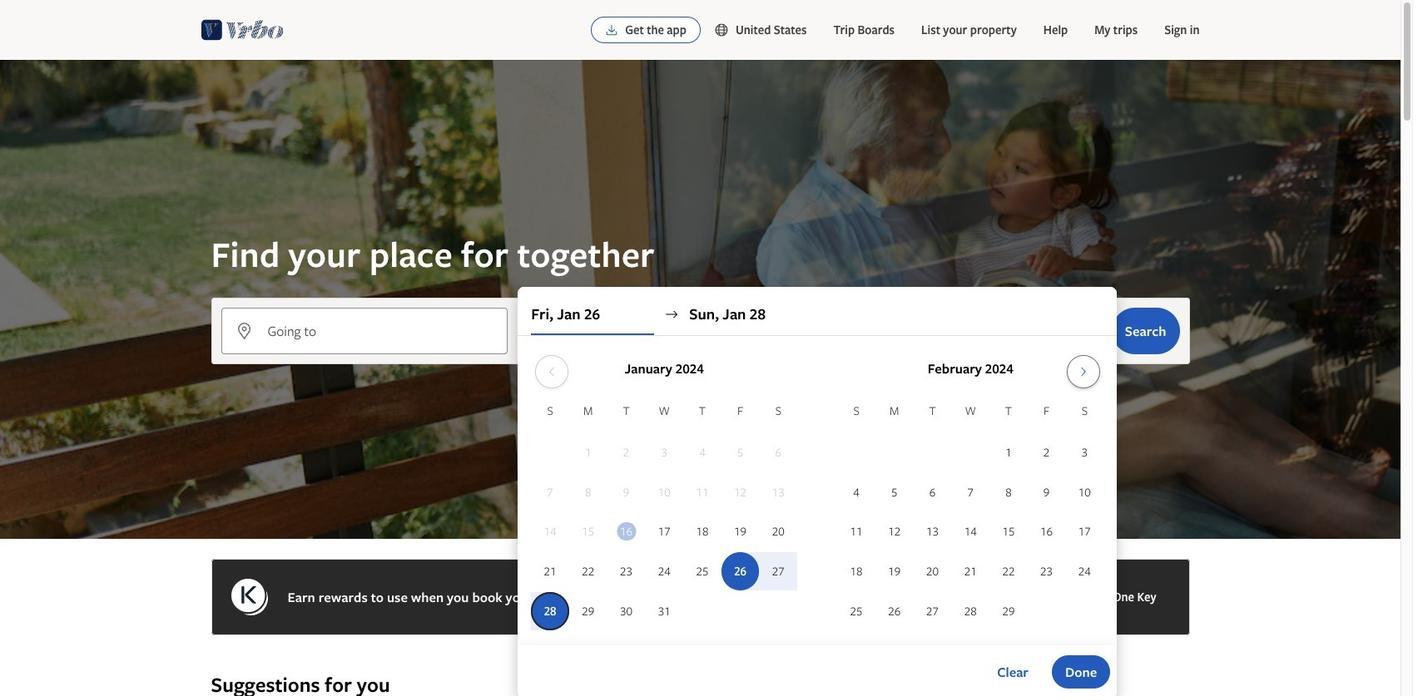 Task type: locate. For each thing, give the bounding box(es) containing it.
recently viewed region
[[201, 646, 1200, 673]]

application inside wizard region
[[531, 349, 1104, 633]]

wizard region
[[0, 60, 1401, 697]]

main content
[[0, 60, 1401, 697]]

application
[[531, 349, 1104, 633]]

download the app button image
[[605, 23, 619, 37]]

previous month image
[[542, 365, 562, 379]]

february 2024 element
[[838, 402, 1104, 633]]

next month image
[[1074, 365, 1094, 379]]

january 2024 element
[[531, 402, 798, 633]]

today element
[[617, 523, 636, 541]]



Task type: describe. For each thing, give the bounding box(es) containing it.
vrbo logo image
[[201, 17, 284, 43]]

small image
[[714, 22, 736, 37]]

directional image
[[664, 307, 679, 322]]



Task type: vqa. For each thing, say whether or not it's contained in the screenshot.
Application inside The Wizard region
yes



